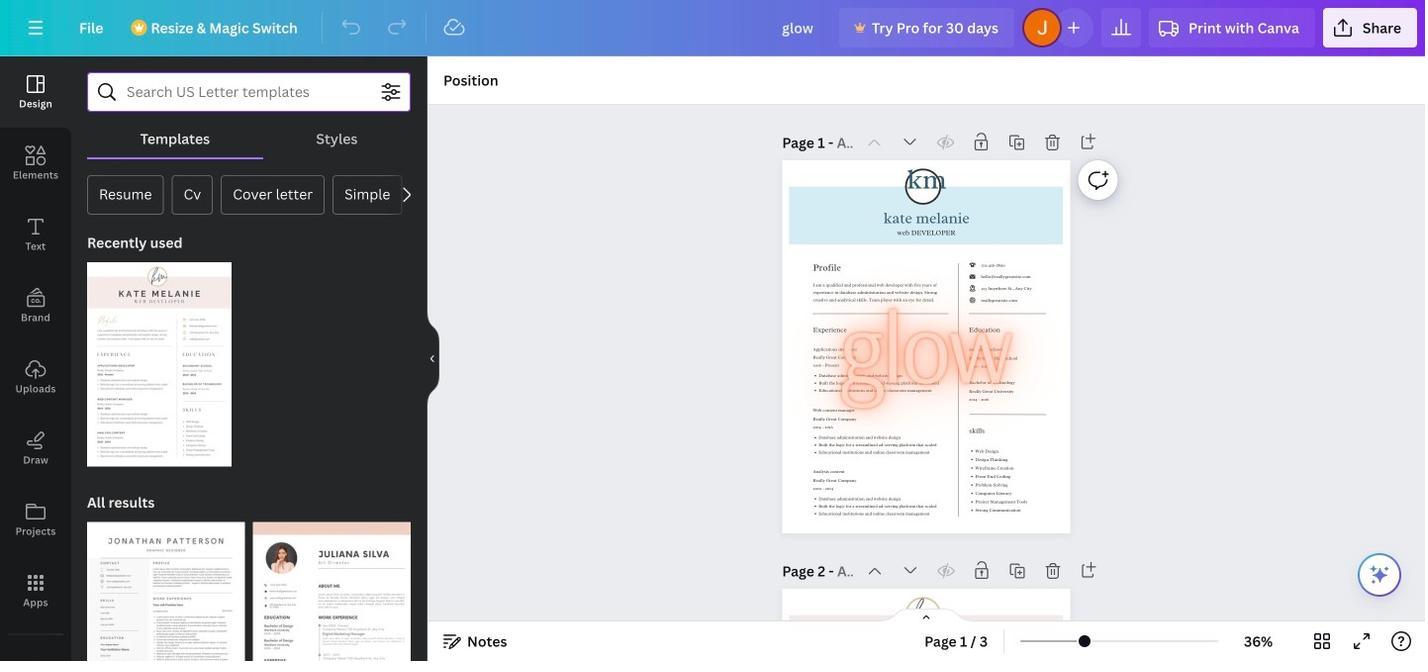 Task type: locate. For each thing, give the bounding box(es) containing it.
canva assistant image
[[1368, 563, 1392, 587]]

minimalist modern professional cv resume image
[[253, 522, 411, 661]]

minimalist white and grey professional resume group
[[87, 510, 245, 661]]

Design title text field
[[766, 8, 832, 48]]

minimalist clean signature cv resume group
[[87, 250, 232, 467]]

minimalist clean signature cv resume image
[[87, 262, 232, 467]]

Page title text field
[[837, 133, 853, 152]]



Task type: describe. For each thing, give the bounding box(es) containing it.
side panel tab list
[[0, 56, 71, 661]]

hide image
[[427, 311, 440, 406]]

Search US Letter templates search field
[[127, 73, 371, 111]]

minimalist modern professional cv resume group
[[253, 510, 411, 661]]

show pages image
[[879, 608, 974, 624]]

Page title text field
[[838, 561, 853, 581]]

main menu bar
[[0, 0, 1426, 56]]



Task type: vqa. For each thing, say whether or not it's contained in the screenshot.
1st as from right
no



